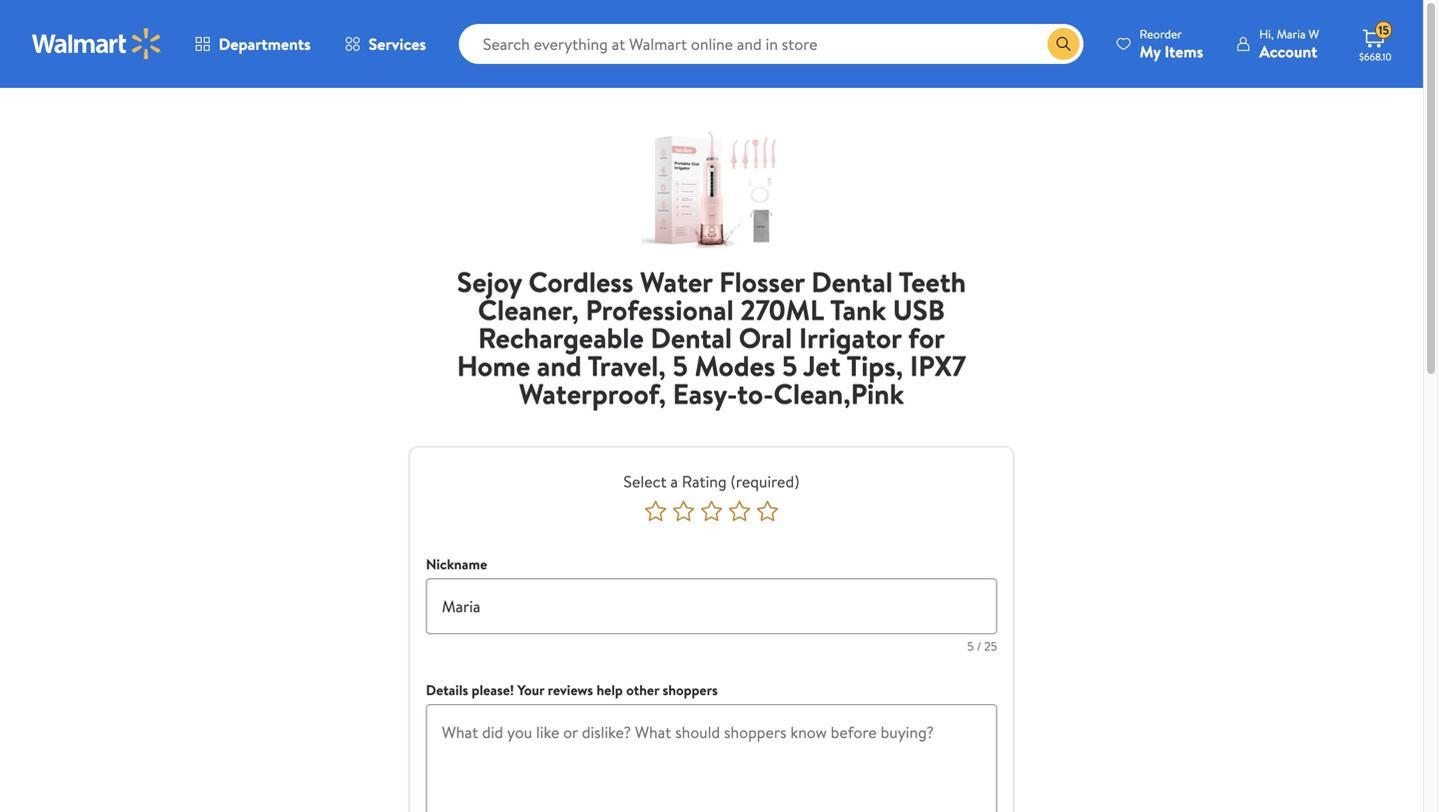 Task type: locate. For each thing, give the bounding box(es) containing it.
5 left /
[[968, 638, 974, 655]]

cordless
[[529, 262, 634, 301]]

Details please! Your reviews help other shoppers text field
[[426, 704, 998, 812]]

select
[[624, 471, 667, 493]]

items
[[1165, 40, 1204, 62]]

1 horizontal spatial 5
[[782, 346, 798, 385]]

0 horizontal spatial dental
[[651, 318, 732, 357]]

dental
[[812, 262, 893, 301], [651, 318, 732, 357]]

nickname
[[426, 554, 487, 574]]

5
[[673, 346, 688, 385], [782, 346, 798, 385], [968, 638, 974, 655]]

help
[[597, 680, 623, 700]]

reviews
[[548, 680, 593, 700]]

waterproof,
[[519, 374, 666, 413]]

0 horizontal spatial 5
[[673, 346, 688, 385]]

departments
[[219, 33, 311, 55]]

ipx7
[[910, 346, 967, 385]]

dental up easy-
[[651, 318, 732, 357]]

other
[[626, 680, 659, 700]]

5 right travel, on the top
[[673, 346, 688, 385]]

details please! your reviews help other shoppers
[[426, 680, 718, 700]]

Walmart Site-Wide search field
[[459, 24, 1084, 64]]

hi, maria w account
[[1260, 25, 1320, 62]]

modes
[[695, 346, 776, 385]]

rechargeable
[[478, 318, 644, 357]]

easy-
[[673, 374, 737, 413]]

5 left jet
[[782, 346, 798, 385]]

search icon image
[[1056, 36, 1072, 52]]

Search search field
[[459, 24, 1084, 64]]

tank
[[830, 290, 886, 329]]

1 horizontal spatial dental
[[812, 262, 893, 301]]

tips,
[[847, 346, 903, 385]]

sejoy cordless water flosser dental teeth cleaner, professional 270ml tank usb rechargeable dental oral irrigator for home and travel, 5 modes 5 jet tips, ipx7 waterproof, easy-to-clean,pink
[[457, 262, 967, 413]]

my
[[1140, 40, 1161, 62]]

1 vertical spatial dental
[[651, 318, 732, 357]]

w
[[1309, 25, 1320, 42]]

and
[[537, 346, 582, 385]]

details
[[426, 680, 468, 700]]

25
[[985, 638, 998, 655]]

professional
[[586, 290, 734, 329]]

to-
[[737, 374, 774, 413]]

5 / 25
[[968, 638, 998, 655]]

services
[[369, 33, 426, 55]]

cleaner,
[[478, 290, 579, 329]]

dental up irrigator
[[812, 262, 893, 301]]



Task type: vqa. For each thing, say whether or not it's contained in the screenshot.
can't on the left top
no



Task type: describe. For each thing, give the bounding box(es) containing it.
reorder
[[1140, 25, 1182, 42]]

270ml
[[741, 290, 825, 329]]

sejoy
[[457, 262, 522, 301]]

oral
[[739, 318, 793, 357]]

(required)
[[731, 471, 800, 493]]

15
[[1379, 22, 1390, 39]]

services button
[[328, 20, 443, 68]]

$668.10
[[1360, 50, 1392, 63]]

maria
[[1277, 25, 1306, 42]]

2 horizontal spatial 5
[[968, 638, 974, 655]]

account
[[1260, 40, 1318, 62]]

jet
[[803, 346, 841, 385]]

irrigator
[[799, 318, 902, 357]]

teeth
[[899, 262, 966, 301]]

departments button
[[178, 20, 328, 68]]

rating
[[682, 471, 727, 493]]

/
[[977, 638, 982, 655]]

Nickname text field
[[426, 578, 998, 634]]

please!
[[472, 680, 514, 700]]

select a rating (required)
[[624, 471, 800, 493]]

your
[[518, 680, 545, 700]]

for
[[908, 318, 945, 357]]

a
[[671, 471, 678, 493]]

walmart image
[[32, 28, 162, 60]]

travel,
[[588, 346, 666, 385]]

flosser
[[719, 262, 805, 301]]

0 vertical spatial dental
[[812, 262, 893, 301]]

hi,
[[1260, 25, 1274, 42]]

home
[[457, 346, 530, 385]]

usb
[[893, 290, 946, 329]]

write a review for sejoy cordless water flosser dental teeth cleaner, professional 270ml tank usb rechargeable dental oral irrigator for home and travel, 5 modes 5 jet tips, ipx7 waterproof, easy-to-clean,pink element
[[456, 262, 968, 424]]

reorder my items
[[1140, 25, 1204, 62]]

clean,pink
[[774, 374, 904, 413]]

water
[[640, 262, 713, 301]]

shoppers
[[663, 680, 718, 700]]



